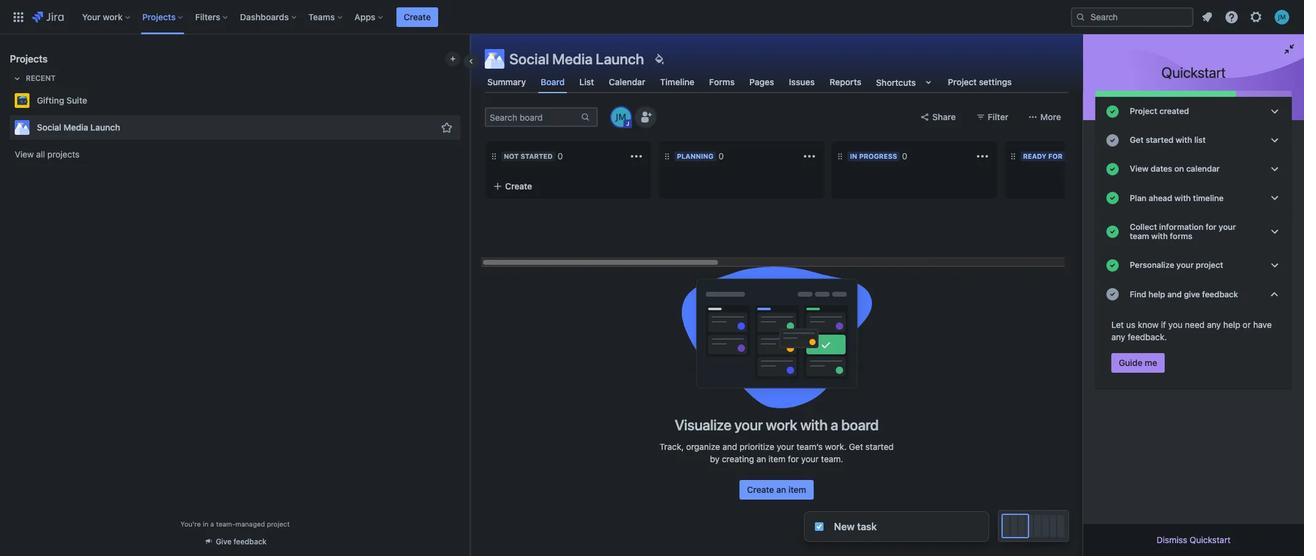Task type: vqa. For each thing, say whether or not it's contained in the screenshot.
"Timeline"
yes



Task type: locate. For each thing, give the bounding box(es) containing it.
on
[[1175, 164, 1185, 174]]

social media launch down suite
[[37, 122, 120, 133]]

0 vertical spatial chevron image
[[1268, 104, 1282, 119]]

add people image
[[638, 110, 653, 125]]

0 horizontal spatial launch
[[91, 122, 120, 133]]

2 chevron image from the top
[[1268, 133, 1282, 148]]

0 horizontal spatial started
[[521, 152, 553, 160]]

apps
[[355, 11, 376, 22]]

board
[[541, 77, 565, 87]]

2 column actions menu image from the left
[[802, 149, 817, 164]]

checked image
[[1106, 104, 1120, 119], [1106, 191, 1120, 206], [1106, 258, 1120, 273]]

1 chevron image from the top
[[1268, 162, 1282, 177]]

1 vertical spatial projects
[[10, 53, 48, 64]]

2 horizontal spatial for
[[1206, 222, 1217, 232]]

project
[[948, 77, 977, 87], [1130, 106, 1158, 116]]

jeremy miller image
[[611, 107, 631, 127]]

1 column actions menu image from the left
[[629, 149, 644, 164]]

1 vertical spatial and
[[723, 442, 738, 452]]

1 vertical spatial social media launch
[[37, 122, 120, 133]]

social down gifting
[[37, 122, 61, 133]]

2 vertical spatial for
[[788, 454, 799, 465]]

checked image inside get started with list dropdown button
[[1106, 133, 1120, 148]]

0 right planning
[[719, 151, 724, 161]]

chevron image
[[1268, 162, 1282, 177], [1268, 191, 1282, 206], [1268, 225, 1282, 239], [1268, 287, 1282, 302]]

1 vertical spatial media
[[64, 122, 88, 133]]

1 vertical spatial an
[[777, 485, 786, 495]]

1 horizontal spatial projects
[[142, 11, 176, 22]]

1 horizontal spatial work
[[766, 417, 798, 434]]

collect information for your team with forms button
[[1096, 213, 1292, 251]]

0 horizontal spatial project
[[267, 521, 290, 529]]

projects up recent
[[10, 53, 48, 64]]

help inside dropdown button
[[1149, 289, 1166, 299]]

started down board
[[866, 442, 894, 452]]

0 vertical spatial for
[[1049, 152, 1063, 160]]

2 checked image from the top
[[1106, 191, 1120, 206]]

projects inside dropdown button
[[142, 11, 176, 22]]

you
[[1169, 320, 1183, 330]]

checked image left find
[[1106, 287, 1120, 302]]

1 0 from the left
[[558, 151, 563, 161]]

0 horizontal spatial social
[[37, 122, 61, 133]]

with
[[1176, 135, 1193, 145], [1175, 193, 1191, 203], [1152, 232, 1168, 241], [801, 417, 828, 434]]

started right not
[[521, 152, 553, 160]]

chevron image for personalize your project
[[1268, 258, 1282, 273]]

1 horizontal spatial project
[[1130, 106, 1158, 116]]

column actions menu image
[[629, 149, 644, 164], [802, 149, 817, 164], [976, 149, 990, 164]]

help inside let us know if you need any help or have any feedback.
[[1224, 320, 1241, 330]]

chevron image for plan ahead with timeline
[[1268, 191, 1282, 206]]

2 vertical spatial chevron image
[[1268, 258, 1282, 273]]

set background color image
[[652, 52, 667, 66]]

started inside track, organize and prioritize your team's work. get started by creating an item for your team.
[[866, 442, 894, 452]]

an down track, organize and prioritize your team's work. get started by creating an item for your team. at the bottom of page
[[777, 485, 786, 495]]

information
[[1160, 222, 1204, 232]]

your down 'visualize your work with a board'
[[777, 442, 795, 452]]

0 for not started 0
[[558, 151, 563, 161]]

managed
[[235, 521, 265, 529]]

checked image for collect
[[1106, 225, 1120, 239]]

feedback.
[[1128, 332, 1167, 342]]

3 0 from the left
[[902, 151, 908, 161]]

create right the apps dropdown button
[[404, 11, 431, 22]]

in
[[850, 152, 858, 160]]

work up track, organize and prioritize your team's work. get started by creating an item for your team. at the bottom of page
[[766, 417, 798, 434]]

shortcuts button
[[874, 71, 938, 93]]

0 vertical spatial view
[[15, 149, 34, 160]]

settings image
[[1249, 10, 1264, 24]]

0 vertical spatial feedback
[[1203, 289, 1239, 299]]

projects left the filters
[[142, 11, 176, 22]]

personalize
[[1130, 260, 1175, 270]]

any right need
[[1208, 320, 1221, 330]]

plan
[[1130, 193, 1147, 203]]

started inside "not started 0"
[[521, 152, 553, 160]]

forms link
[[707, 71, 737, 93]]

media up list
[[552, 50, 593, 68]]

find help and give feedback
[[1130, 289, 1239, 299]]

feedback inside dropdown button
[[1203, 289, 1239, 299]]

1 vertical spatial get
[[849, 442, 863, 452]]

1 horizontal spatial project
[[1196, 260, 1224, 270]]

1 vertical spatial checked image
[[1106, 191, 1120, 206]]

your down the timeline
[[1219, 222, 1236, 232]]

0 vertical spatial media
[[552, 50, 593, 68]]

create down not
[[505, 181, 532, 192]]

checked image for get
[[1106, 133, 1120, 148]]

checked image inside view dates on calendar dropdown button
[[1106, 162, 1120, 177]]

your work
[[82, 11, 123, 22]]

0 horizontal spatial create
[[404, 11, 431, 22]]

0 vertical spatial project
[[948, 77, 977, 87]]

create button
[[396, 7, 438, 27], [486, 176, 651, 198]]

and inside track, organize and prioritize your team's work. get started by creating an item for your team.
[[723, 442, 738, 452]]

progress bar
[[1096, 91, 1292, 97]]

0 vertical spatial an
[[757, 454, 766, 465]]

checked image for find
[[1106, 287, 1120, 302]]

tab list containing board
[[478, 71, 1076, 93]]

1 horizontal spatial feedback
[[1203, 289, 1239, 299]]

1 horizontal spatial 0
[[719, 151, 724, 161]]

checked image for plan
[[1106, 191, 1120, 206]]

0 horizontal spatial for
[[788, 454, 799, 465]]

project right 'managed'
[[267, 521, 290, 529]]

item
[[769, 454, 786, 465], [789, 485, 807, 495]]

project for project created
[[1130, 106, 1158, 116]]

project inside dropdown button
[[1130, 106, 1158, 116]]

0 vertical spatial social
[[510, 50, 549, 68]]

4 chevron image from the top
[[1268, 287, 1282, 302]]

0 horizontal spatial social media launch
[[37, 122, 120, 133]]

2 0 from the left
[[719, 151, 724, 161]]

project settings
[[948, 77, 1012, 87]]

chevron image
[[1268, 104, 1282, 119], [1268, 133, 1282, 148], [1268, 258, 1282, 273]]

view for view all projects
[[15, 149, 34, 160]]

0 down search board text box
[[558, 151, 563, 161]]

project left created
[[1130, 106, 1158, 116]]

1 horizontal spatial create button
[[486, 176, 651, 198]]

1 checked image from the top
[[1106, 133, 1120, 148]]

quickstart
[[1162, 64, 1226, 81], [1190, 535, 1231, 546]]

plan ahead with timeline
[[1130, 193, 1224, 203]]

view left all
[[15, 149, 34, 160]]

filter
[[988, 112, 1009, 122]]

0 horizontal spatial 0
[[558, 151, 563, 161]]

1 horizontal spatial started
[[866, 442, 894, 452]]

guide me button
[[1112, 353, 1165, 373]]

create button down "not started 0"
[[486, 176, 651, 198]]

view
[[15, 149, 34, 160], [1130, 164, 1149, 174]]

any down let
[[1112, 332, 1126, 342]]

0 horizontal spatial projects
[[10, 53, 48, 64]]

0 right the "progress"
[[902, 151, 908, 161]]

1 vertical spatial chevron image
[[1268, 133, 1282, 148]]

2 horizontal spatial 0
[[902, 151, 908, 161]]

0 vertical spatial launch
[[596, 50, 644, 68]]

team-
[[216, 521, 235, 529]]

view inside dropdown button
[[1130, 164, 1149, 174]]

0 vertical spatial create
[[404, 11, 431, 22]]

your up find help and give feedback
[[1177, 260, 1194, 270]]

checked image inside plan ahead with timeline dropdown button
[[1106, 191, 1120, 206]]

view all projects link
[[10, 144, 460, 166]]

media
[[552, 50, 593, 68], [64, 122, 88, 133]]

and left give
[[1168, 289, 1182, 299]]

checked image left plan
[[1106, 191, 1120, 206]]

filter button
[[968, 107, 1016, 127]]

1 horizontal spatial column actions menu image
[[802, 149, 817, 164]]

chevron image inside plan ahead with timeline dropdown button
[[1268, 191, 1282, 206]]

launch inside social media launch link
[[91, 122, 120, 133]]

timeline link
[[658, 71, 697, 93]]

1 horizontal spatial a
[[831, 417, 839, 434]]

teams button
[[305, 7, 347, 27]]

work inside "your work" dropdown button
[[103, 11, 123, 22]]

1 checked image from the top
[[1106, 104, 1120, 119]]

get down project created
[[1130, 135, 1144, 145]]

reports link
[[827, 71, 864, 93]]

0 vertical spatial work
[[103, 11, 123, 22]]

in progress 0
[[850, 151, 908, 161]]

gifting
[[37, 95, 64, 106]]

you're in a team-managed project
[[181, 521, 290, 529]]

2 vertical spatial started
[[866, 442, 894, 452]]

0
[[558, 151, 563, 161], [719, 151, 724, 161], [902, 151, 908, 161]]

1 horizontal spatial create
[[505, 181, 532, 192]]

quickstart up "project created" dropdown button
[[1162, 64, 1226, 81]]

3 checked image from the top
[[1106, 225, 1120, 239]]

search image
[[1076, 12, 1086, 22]]

0 vertical spatial started
[[1146, 135, 1174, 145]]

0 horizontal spatial and
[[723, 442, 738, 452]]

column actions menu image for started
[[629, 149, 644, 164]]

2 vertical spatial create
[[747, 485, 774, 495]]

summary
[[487, 77, 526, 87]]

social inside social media launch link
[[37, 122, 61, 133]]

0 horizontal spatial feedback
[[234, 538, 267, 547]]

help right find
[[1149, 289, 1166, 299]]

1 vertical spatial started
[[521, 152, 553, 160]]

prioritize
[[740, 442, 775, 452]]

create down creating
[[747, 485, 774, 495]]

project left settings
[[948, 77, 977, 87]]

4 checked image from the top
[[1106, 287, 1120, 302]]

help
[[1149, 289, 1166, 299], [1224, 320, 1241, 330]]

checked image inside personalize your project dropdown button
[[1106, 258, 1120, 273]]

organize
[[686, 442, 720, 452]]

1 chevron image from the top
[[1268, 104, 1282, 119]]

and up creating
[[723, 442, 738, 452]]

started
[[1146, 135, 1174, 145], [521, 152, 553, 160], [866, 442, 894, 452]]

create button right the apps dropdown button
[[396, 7, 438, 27]]

checked image for personalize
[[1106, 258, 1120, 273]]

1 vertical spatial create button
[[486, 176, 651, 198]]

any
[[1208, 320, 1221, 330], [1112, 332, 1126, 342]]

banner
[[0, 0, 1305, 34]]

view left dates
[[1130, 164, 1149, 174]]

view dates on calendar
[[1130, 164, 1220, 174]]

1 vertical spatial for
[[1206, 222, 1217, 232]]

help left or
[[1224, 320, 1241, 330]]

checked image inside collect information for your team with forms 'dropdown button'
[[1106, 225, 1120, 239]]

dismiss quickstart link
[[1157, 535, 1231, 546]]

1 vertical spatial any
[[1112, 332, 1126, 342]]

0 for in progress 0
[[902, 151, 908, 161]]

started down project created
[[1146, 135, 1174, 145]]

social up "summary"
[[510, 50, 549, 68]]

0 horizontal spatial a
[[210, 521, 214, 529]]

project
[[1196, 260, 1224, 270], [267, 521, 290, 529]]

1 vertical spatial project
[[1130, 106, 1158, 116]]

dates
[[1151, 164, 1173, 174]]

2 horizontal spatial started
[[1146, 135, 1174, 145]]

2 chevron image from the top
[[1268, 191, 1282, 206]]

a up work.
[[831, 417, 839, 434]]

0 horizontal spatial get
[[849, 442, 863, 452]]

Search field
[[1071, 7, 1194, 27]]

and
[[1168, 289, 1182, 299], [723, 442, 738, 452]]

or
[[1243, 320, 1251, 330]]

feedback down 'managed'
[[234, 538, 267, 547]]

1 vertical spatial work
[[766, 417, 798, 434]]

with right the team on the right of the page
[[1152, 232, 1168, 241]]

0 horizontal spatial view
[[15, 149, 34, 160]]

2 checked image from the top
[[1106, 162, 1120, 177]]

chevron image for get started with list
[[1268, 133, 1282, 148]]

an down prioritize
[[757, 454, 766, 465]]

3 column actions menu image from the left
[[976, 149, 990, 164]]

2 vertical spatial checked image
[[1106, 258, 1120, 273]]

appswitcher icon image
[[11, 10, 26, 24]]

get started with list
[[1130, 135, 1206, 145]]

1 horizontal spatial launch
[[596, 50, 644, 68]]

a right in
[[210, 521, 214, 529]]

view all projects
[[15, 149, 80, 160]]

1 vertical spatial feedback
[[234, 538, 267, 547]]

calendar
[[1187, 164, 1220, 174]]

for down the timeline
[[1206, 222, 1217, 232]]

not started 0
[[504, 151, 563, 161]]

feedback right give
[[1203, 289, 1239, 299]]

column actions menu image down 'filter' button
[[976, 149, 990, 164]]

create an item
[[747, 485, 807, 495]]

progress
[[859, 152, 897, 160]]

0 vertical spatial item
[[769, 454, 786, 465]]

0 vertical spatial create button
[[396, 7, 438, 27]]

0 horizontal spatial item
[[769, 454, 786, 465]]

1 horizontal spatial and
[[1168, 289, 1182, 299]]

column actions menu image down add people image
[[629, 149, 644, 164]]

0 vertical spatial help
[[1149, 289, 1166, 299]]

with left list
[[1176, 135, 1193, 145]]

for inside track, organize and prioritize your team's work. get started by creating an item for your team.
[[788, 454, 799, 465]]

0 horizontal spatial help
[[1149, 289, 1166, 299]]

chevron image for find help and give feedback
[[1268, 287, 1282, 302]]

gifting suite
[[37, 95, 87, 106]]

chevron image for project created
[[1268, 104, 1282, 119]]

3 checked image from the top
[[1106, 258, 1120, 273]]

checked image left the team on the right of the page
[[1106, 225, 1120, 239]]

3 chevron image from the top
[[1268, 258, 1282, 273]]

filters
[[195, 11, 220, 22]]

work right "your"
[[103, 11, 123, 22]]

checked image left get started with list
[[1106, 133, 1120, 148]]

create
[[404, 11, 431, 22], [505, 181, 532, 192], [747, 485, 774, 495]]

0 vertical spatial checked image
[[1106, 104, 1120, 119]]

planning 0
[[677, 151, 724, 161]]

get right work.
[[849, 442, 863, 452]]

and inside dropdown button
[[1168, 289, 1182, 299]]

add to starred image
[[457, 93, 471, 108]]

task icon image
[[815, 522, 824, 532]]

project up find help and give feedback dropdown button
[[1196, 260, 1224, 270]]

1 horizontal spatial help
[[1224, 320, 1241, 330]]

1 vertical spatial help
[[1224, 320, 1241, 330]]

1 vertical spatial quickstart
[[1190, 535, 1231, 546]]

0 horizontal spatial create button
[[396, 7, 438, 27]]

item down prioritize
[[769, 454, 786, 465]]

1 vertical spatial view
[[1130, 164, 1149, 174]]

chevron image inside get started with list dropdown button
[[1268, 133, 1282, 148]]

started inside get started with list dropdown button
[[1146, 135, 1174, 145]]

give feedback
[[216, 538, 267, 547]]

reports
[[830, 77, 862, 87]]

0 vertical spatial social media launch
[[510, 50, 644, 68]]

checked image inside "project created" dropdown button
[[1106, 104, 1120, 119]]

0 horizontal spatial column actions menu image
[[629, 149, 644, 164]]

1 horizontal spatial an
[[777, 485, 786, 495]]

checked image left personalize
[[1106, 258, 1120, 273]]

your up prioritize
[[735, 417, 763, 434]]

your
[[1219, 222, 1236, 232], [1177, 260, 1194, 270], [735, 417, 763, 434], [777, 442, 795, 452], [802, 454, 819, 465]]

find
[[1130, 289, 1147, 299]]

checked image left project created
[[1106, 104, 1120, 119]]

1 horizontal spatial view
[[1130, 164, 1149, 174]]

collect information for your team with forms
[[1130, 222, 1236, 241]]

Search board text field
[[486, 109, 580, 126]]

1 vertical spatial a
[[210, 521, 214, 529]]

social media launch up list
[[510, 50, 644, 68]]

2 horizontal spatial column actions menu image
[[976, 149, 990, 164]]

media down suite
[[64, 122, 88, 133]]

1 horizontal spatial get
[[1130, 135, 1144, 145]]

item down track, organize and prioritize your team's work. get started by creating an item for your team. at the bottom of page
[[789, 485, 807, 495]]

1 vertical spatial social
[[37, 122, 61, 133]]

0 vertical spatial project
[[1196, 260, 1224, 270]]

with up team's
[[801, 417, 828, 434]]

quickstart right dismiss
[[1190, 535, 1231, 546]]

column actions menu image left in
[[802, 149, 817, 164]]

0 vertical spatial and
[[1168, 289, 1182, 299]]

0 horizontal spatial project
[[948, 77, 977, 87]]

give
[[216, 538, 232, 547]]

checked image
[[1106, 133, 1120, 148], [1106, 162, 1120, 177], [1106, 225, 1120, 239], [1106, 287, 1120, 302]]

personalize your project button
[[1096, 251, 1292, 280]]

task
[[857, 522, 877, 533]]

notifications image
[[1200, 10, 1215, 24]]

1 vertical spatial project
[[267, 521, 290, 529]]

1 vertical spatial launch
[[91, 122, 120, 133]]

create project image
[[448, 54, 458, 64]]

an inside button
[[777, 485, 786, 495]]

projects button
[[139, 7, 188, 27]]

3 chevron image from the top
[[1268, 225, 1282, 239]]

checked image left dates
[[1106, 162, 1120, 177]]

0 vertical spatial a
[[831, 417, 839, 434]]

for down team's
[[788, 454, 799, 465]]

0 horizontal spatial an
[[757, 454, 766, 465]]

1 horizontal spatial any
[[1208, 320, 1221, 330]]

recent
[[26, 74, 56, 83]]

by
[[710, 454, 720, 465]]

list link
[[577, 71, 597, 93]]

for right 'ready'
[[1049, 152, 1063, 160]]

checked image inside find help and give feedback dropdown button
[[1106, 287, 1120, 302]]

tab list
[[478, 71, 1076, 93]]

project inside personalize your project dropdown button
[[1196, 260, 1224, 270]]

jira image
[[32, 10, 64, 24], [32, 10, 64, 24]]

0 vertical spatial get
[[1130, 135, 1144, 145]]



Task type: describe. For each thing, give the bounding box(es) containing it.
view dates on calendar button
[[1096, 155, 1292, 184]]

ahead
[[1149, 193, 1173, 203]]

ready
[[1023, 152, 1047, 160]]

projects
[[47, 149, 80, 160]]

item inside track, organize and prioritize your team's work. get started by creating an item for your team.
[[769, 454, 786, 465]]

an inside track, organize and prioritize your team's work. get started by creating an item for your team.
[[757, 454, 766, 465]]

get started with list button
[[1096, 126, 1292, 155]]

and for give
[[1168, 289, 1182, 299]]

create inside primary element
[[404, 11, 431, 22]]

created
[[1160, 106, 1190, 116]]

with inside collect information for your team with forms
[[1152, 232, 1168, 241]]

collapse recent projects image
[[10, 71, 25, 86]]

new task
[[834, 522, 877, 533]]

primary element
[[7, 0, 1071, 34]]

pages
[[750, 77, 775, 87]]

issues link
[[787, 71, 818, 93]]

feedback inside "button"
[[234, 538, 267, 547]]

project created
[[1130, 106, 1190, 116]]

1 horizontal spatial social media launch
[[510, 50, 644, 68]]

0 vertical spatial quickstart
[[1162, 64, 1226, 81]]

review
[[1065, 152, 1092, 160]]

0 horizontal spatial any
[[1112, 332, 1126, 342]]

track,
[[660, 442, 684, 452]]

new task button
[[805, 513, 989, 542]]

guide
[[1119, 358, 1143, 368]]

creating
[[722, 454, 754, 465]]

view for view dates on calendar
[[1130, 164, 1149, 174]]

checked image for view
[[1106, 162, 1120, 177]]

more button
[[1021, 107, 1069, 127]]

your down team's
[[802, 454, 819, 465]]

minimize image
[[1282, 42, 1297, 56]]

your
[[82, 11, 101, 22]]

pages link
[[747, 71, 777, 93]]

let us know if you need any help or have any feedback.
[[1112, 320, 1272, 342]]

team.
[[821, 454, 844, 465]]

us
[[1127, 320, 1136, 330]]

forms
[[1170, 232, 1193, 241]]

project settings link
[[946, 71, 1015, 93]]

1 vertical spatial create
[[505, 181, 532, 192]]

with right ahead at the top right of page
[[1175, 193, 1191, 203]]

more
[[1041, 112, 1061, 122]]

let
[[1112, 320, 1124, 330]]

teams
[[309, 11, 335, 22]]

new
[[834, 522, 855, 533]]

know
[[1138, 320, 1159, 330]]

project for project settings
[[948, 77, 977, 87]]

plan ahead with timeline button
[[1096, 184, 1292, 213]]

calendar link
[[607, 71, 648, 93]]

2 horizontal spatial create
[[747, 485, 774, 495]]

if
[[1161, 320, 1166, 330]]

planning
[[677, 152, 714, 160]]

started for with
[[1146, 135, 1174, 145]]

chevron image for view dates on calendar
[[1268, 162, 1282, 177]]

and for prioritize
[[723, 442, 738, 452]]

banner containing your work
[[0, 0, 1305, 34]]

create an item button
[[740, 481, 814, 500]]

team's
[[797, 442, 823, 452]]

you're
[[181, 521, 201, 529]]

team
[[1130, 232, 1150, 241]]

1 horizontal spatial social
[[510, 50, 549, 68]]

calendar
[[609, 77, 646, 87]]

list
[[580, 77, 594, 87]]

give feedback button
[[196, 532, 274, 553]]

need
[[1185, 320, 1205, 330]]

ready for review
[[1023, 152, 1092, 160]]

your inside personalize your project dropdown button
[[1177, 260, 1194, 270]]

share
[[933, 112, 956, 122]]

me
[[1145, 358, 1158, 368]]

summary link
[[485, 71, 529, 93]]

for inside collect information for your team with forms
[[1206, 222, 1217, 232]]

item inside button
[[789, 485, 807, 495]]

dismiss
[[1157, 535, 1188, 546]]

your inside collect information for your team with forms
[[1219, 222, 1236, 232]]

visualize
[[675, 417, 732, 434]]

0 horizontal spatial media
[[64, 122, 88, 133]]

timeline
[[1193, 193, 1224, 203]]

add to starred image
[[440, 120, 454, 135]]

all
[[36, 149, 45, 160]]

dashboards button
[[236, 7, 301, 27]]

guide me
[[1119, 358, 1158, 368]]

checked image for project
[[1106, 104, 1120, 119]]

issues
[[789, 77, 815, 87]]

shortcuts
[[876, 77, 916, 87]]

settings
[[979, 77, 1012, 87]]

create button inside primary element
[[396, 7, 438, 27]]

get inside track, organize and prioritize your team's work. get started by creating an item for your team.
[[849, 442, 863, 452]]

column actions menu image for progress
[[976, 149, 990, 164]]

column actions menu image for 0
[[802, 149, 817, 164]]

dashboards
[[240, 11, 289, 22]]

chevron image for collect information for your team with forms
[[1268, 225, 1282, 239]]

project created button
[[1096, 97, 1292, 126]]

started for 0
[[521, 152, 553, 160]]

your profile and settings image
[[1275, 10, 1290, 24]]

personalize your project
[[1130, 260, 1224, 270]]

have
[[1254, 320, 1272, 330]]

board
[[842, 417, 879, 434]]

help image
[[1225, 10, 1240, 24]]

in
[[203, 521, 209, 529]]

0 vertical spatial any
[[1208, 320, 1221, 330]]

find help and give feedback button
[[1096, 280, 1292, 309]]

get inside get started with list dropdown button
[[1130, 135, 1144, 145]]

timeline
[[660, 77, 695, 87]]

your work button
[[78, 7, 135, 27]]

share button
[[913, 107, 964, 127]]

track, organize and prioritize your team's work. get started by creating an item for your team.
[[660, 442, 894, 465]]

1 horizontal spatial for
[[1049, 152, 1063, 160]]

1 horizontal spatial media
[[552, 50, 593, 68]]

visualize your work with a board
[[675, 417, 879, 434]]

apps button
[[351, 7, 388, 27]]

not
[[504, 152, 519, 160]]



